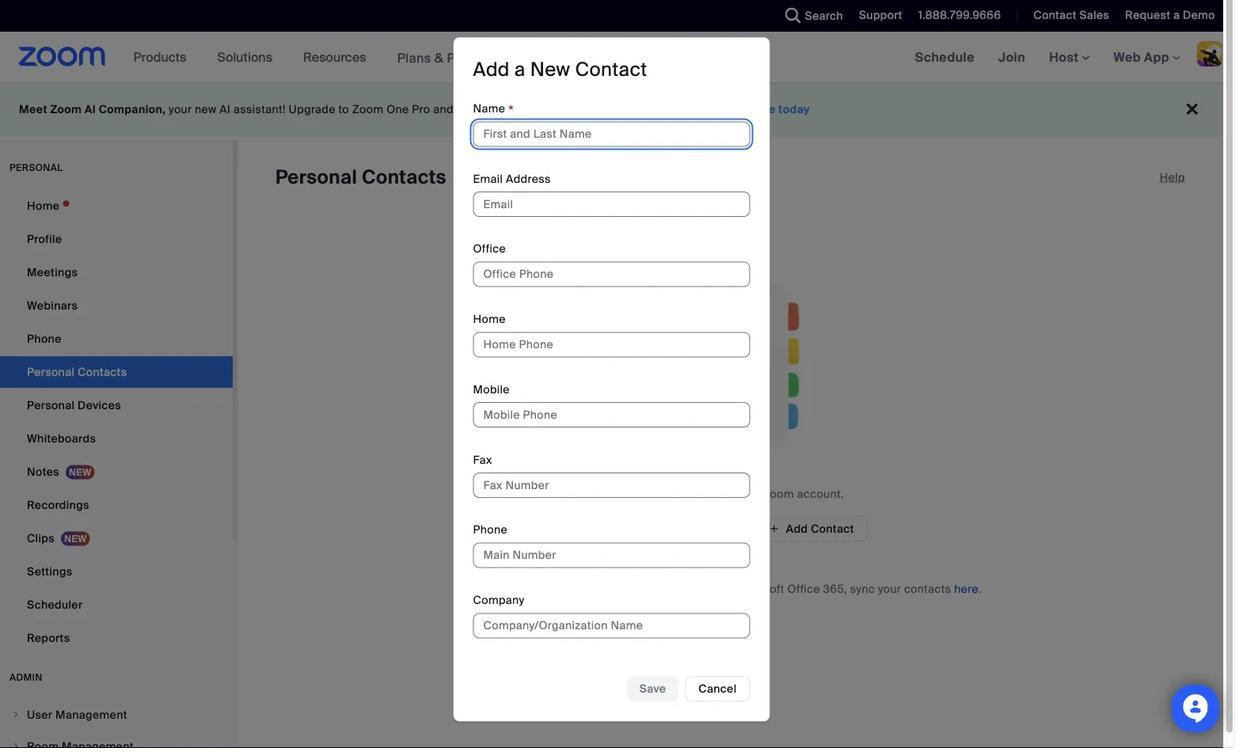 Task type: describe. For each thing, give the bounding box(es) containing it.
pricing
[[447, 49, 490, 66]]

webinars
[[27, 298, 78, 313]]

add contact
[[786, 522, 854, 536]]

1.888.799.9666
[[919, 8, 1001, 23]]

no
[[626, 102, 639, 117]]

office inside add a new contact dialog
[[473, 242, 506, 257]]

mobile
[[473, 383, 510, 397]]

sync
[[850, 582, 875, 596]]

and inside 'meet zoom ai companion,' footer
[[433, 102, 454, 117]]

a for request
[[1174, 8, 1180, 23]]

0 vertical spatial contact
[[1034, 8, 1077, 23]]

phone inside personal menu menu
[[27, 331, 62, 346]]

reports link
[[0, 623, 233, 654]]

1 upgrade from the left
[[289, 102, 336, 117]]

scheduler link
[[0, 589, 233, 621]]

get
[[457, 102, 474, 117]]

1 horizontal spatial to
[[519, 102, 530, 117]]

add a new contact dialog
[[453, 37, 770, 722]]

email address
[[473, 172, 551, 187]]

1 horizontal spatial zoom
[[352, 102, 384, 117]]

settings link
[[0, 556, 233, 588]]

admin menu menu
[[0, 700, 233, 748]]

contact inside dialog
[[575, 58, 647, 82]]

1 microsoft from the left
[[596, 582, 648, 596]]

Phone text field
[[473, 543, 750, 569]]

help link
[[1160, 165, 1186, 190]]

personal contacts
[[276, 165, 447, 190]]

contact inside button
[[811, 522, 854, 536]]

2 ai from the left
[[220, 102, 231, 117]]

whiteboards link
[[0, 423, 233, 455]]

personal
[[10, 162, 63, 174]]

name *
[[473, 102, 514, 120]]

0 horizontal spatial zoom
[[50, 102, 82, 117]]

1 vertical spatial and
[[710, 582, 730, 596]]

calendar,
[[542, 582, 594, 596]]

zoom logo image
[[19, 47, 106, 67]]

meetings
[[27, 265, 78, 280]]

assistant!
[[234, 102, 286, 117]]

your for to
[[737, 487, 760, 501]]

email
[[473, 172, 503, 187]]

personal for personal contacts
[[276, 165, 357, 190]]

join
[[999, 49, 1026, 65]]

2 horizontal spatial to
[[723, 487, 734, 501]]

here link
[[955, 582, 979, 596]]

product information navigation
[[122, 32, 502, 84]]

home link
[[0, 190, 233, 222]]

1 vertical spatial office
[[788, 582, 821, 596]]

no
[[617, 487, 633, 501]]

3 ai from the left
[[533, 102, 544, 117]]

add contact button
[[755, 516, 868, 542]]

notes link
[[0, 456, 233, 488]]

for
[[479, 582, 497, 596]]

help
[[1160, 170, 1186, 185]]

contact sales
[[1034, 8, 1110, 23]]

your for companion,
[[169, 102, 192, 117]]

fax
[[473, 453, 492, 468]]

save
[[640, 682, 666, 697]]

add image
[[769, 522, 780, 536]]

account.
[[797, 487, 844, 501]]

clips link
[[0, 523, 233, 554]]

name
[[473, 102, 506, 116]]

address
[[506, 172, 551, 187]]

1 horizontal spatial contacts
[[904, 582, 952, 596]]

exchange,
[[651, 582, 707, 596]]

contact sales link up meetings "navigation"
[[1034, 8, 1110, 23]]



Task type: locate. For each thing, give the bounding box(es) containing it.
home up mobile
[[473, 312, 506, 327]]

and
[[433, 102, 454, 117], [710, 582, 730, 596]]

2 horizontal spatial contact
[[1034, 8, 1077, 23]]

recordings link
[[0, 489, 233, 521]]

1 vertical spatial phone
[[473, 523, 508, 538]]

contact left sales
[[1034, 8, 1077, 23]]

1 horizontal spatial your
[[737, 487, 760, 501]]

add for add a new contact
[[473, 58, 510, 82]]

contact sales link
[[1022, 0, 1114, 32], [1034, 8, 1110, 23]]

1 horizontal spatial a
[[1174, 8, 1180, 23]]

phone link
[[0, 323, 233, 355]]

1 vertical spatial your
[[737, 487, 760, 501]]

cancel button
[[685, 677, 750, 702]]

phone down webinars
[[27, 331, 62, 346]]

your right sync
[[878, 582, 901, 596]]

contacts
[[362, 165, 447, 190]]

notes
[[27, 465, 59, 479]]

0 vertical spatial a
[[1174, 8, 1180, 23]]

devices
[[78, 398, 121, 413]]

0 horizontal spatial to
[[339, 102, 349, 117]]

plans & pricing link
[[397, 49, 490, 66], [397, 49, 490, 66]]

1 vertical spatial home
[[473, 312, 506, 327]]

0 horizontal spatial upgrade
[[289, 102, 336, 117]]

pro
[[412, 102, 430, 117]]

0 horizontal spatial microsoft
[[596, 582, 648, 596]]

1 horizontal spatial ai
[[220, 102, 231, 117]]

plans & pricing
[[397, 49, 490, 66]]

your inside 'meet zoom ai companion,' footer
[[169, 102, 192, 117]]

0 vertical spatial personal
[[276, 165, 357, 190]]

0 horizontal spatial contacts
[[636, 487, 683, 501]]

google
[[500, 582, 539, 596]]

here
[[955, 582, 979, 596]]

contact sales link up join
[[1022, 0, 1114, 32]]

access
[[477, 102, 516, 117]]

personal inside 'link'
[[27, 398, 75, 413]]

add for add contact
[[786, 522, 808, 536]]

office down email
[[473, 242, 506, 257]]

1 vertical spatial contacts
[[904, 582, 952, 596]]

phone
[[27, 331, 62, 346], [473, 523, 508, 538]]

demo
[[1183, 8, 1216, 23]]

2 horizontal spatial your
[[878, 582, 901, 596]]

1 horizontal spatial home
[[473, 312, 506, 327]]

admin
[[10, 672, 43, 684]]

0 vertical spatial home
[[27, 198, 60, 213]]

for google calendar, microsoft exchange, and microsoft office 365, sync your contacts here .
[[479, 582, 982, 596]]

2 upgrade from the left
[[728, 102, 776, 117]]

profile link
[[0, 223, 233, 255]]

meet
[[19, 102, 47, 117]]

0 horizontal spatial and
[[433, 102, 454, 117]]

a
[[1174, 8, 1180, 23], [515, 58, 526, 82]]

join link
[[987, 32, 1038, 82]]

companion,
[[99, 102, 166, 117]]

and left get
[[433, 102, 454, 117]]

support link
[[847, 0, 907, 32], [859, 8, 903, 23]]

1 vertical spatial a
[[515, 58, 526, 82]]

0 horizontal spatial add
[[473, 58, 510, 82]]

banner
[[0, 32, 1236, 84]]

1 vertical spatial contact
[[575, 58, 647, 82]]

365,
[[824, 582, 847, 596]]

microsoft down phone text field
[[596, 582, 648, 596]]

contact
[[1034, 8, 1077, 23], [575, 58, 647, 82], [811, 522, 854, 536]]

recordings
[[27, 498, 89, 512]]

meetings link
[[0, 257, 233, 288]]

meetings navigation
[[903, 32, 1236, 84]]

reports
[[27, 631, 70, 645]]

*
[[509, 102, 514, 120]]

personal devices
[[27, 398, 121, 413]]

Company text field
[[473, 614, 750, 639]]

personal menu menu
[[0, 190, 233, 656]]

1 ai from the left
[[85, 102, 96, 117]]

2 horizontal spatial zoom
[[763, 487, 794, 501]]

1 horizontal spatial contact
[[811, 522, 854, 536]]

.
[[979, 582, 982, 596]]

2 vertical spatial your
[[878, 582, 901, 596]]

a left "new"
[[515, 58, 526, 82]]

microsoft
[[596, 582, 648, 596], [733, 582, 785, 596]]

1 vertical spatial add
[[786, 522, 808, 536]]

a inside add a new contact dialog
[[515, 58, 526, 82]]

zoom right meet
[[50, 102, 82, 117]]

request a demo
[[1126, 8, 1216, 23]]

new
[[195, 102, 217, 117]]

2 vertical spatial contact
[[811, 522, 854, 536]]

0 vertical spatial office
[[473, 242, 506, 257]]

office left 365,
[[788, 582, 821, 596]]

Mobile text field
[[473, 403, 750, 428]]

0 horizontal spatial home
[[27, 198, 60, 213]]

a left demo on the top of the page
[[1174, 8, 1180, 23]]

banner containing schedule
[[0, 32, 1236, 84]]

settings
[[27, 564, 72, 579]]

to
[[339, 102, 349, 117], [519, 102, 530, 117], [723, 487, 734, 501]]

schedule
[[915, 49, 975, 65]]

and right exchange,
[[710, 582, 730, 596]]

a for add
[[515, 58, 526, 82]]

0 vertical spatial and
[[433, 102, 454, 117]]

companion
[[547, 102, 609, 117]]

0 horizontal spatial office
[[473, 242, 506, 257]]

0 horizontal spatial personal
[[27, 398, 75, 413]]

zoom left "one"
[[352, 102, 384, 117]]

your left new
[[169, 102, 192, 117]]

0 vertical spatial contacts
[[636, 487, 683, 501]]

1 horizontal spatial upgrade
[[728, 102, 776, 117]]

1 horizontal spatial and
[[710, 582, 730, 596]]

personal devices link
[[0, 390, 233, 421]]

home up profile
[[27, 198, 60, 213]]

scheduler
[[27, 598, 83, 612]]

personal
[[276, 165, 357, 190], [27, 398, 75, 413]]

support
[[859, 8, 903, 23]]

add right add image
[[786, 522, 808, 536]]

1 horizontal spatial microsoft
[[733, 582, 785, 596]]

added
[[686, 487, 720, 501]]

phone inside add a new contact dialog
[[473, 523, 508, 538]]

Home text field
[[473, 333, 750, 358]]

zoom up add image
[[763, 487, 794, 501]]

clips
[[27, 531, 55, 546]]

0 horizontal spatial your
[[169, 102, 192, 117]]

to right *
[[519, 102, 530, 117]]

contacts left here link at the right bottom of the page
[[904, 582, 952, 596]]

home inside personal menu menu
[[27, 198, 60, 213]]

save button
[[627, 677, 679, 702]]

contact up 'meet zoom ai companion,' footer
[[575, 58, 647, 82]]

1 vertical spatial personal
[[27, 398, 75, 413]]

contact down the account.
[[811, 522, 854, 536]]

today
[[779, 102, 810, 117]]

Office Phone text field
[[473, 262, 750, 288]]

phone up "for"
[[473, 523, 508, 538]]

add up name at top left
[[473, 58, 510, 82]]

office
[[473, 242, 506, 257], [788, 582, 821, 596]]

webinars link
[[0, 290, 233, 322]]

meet zoom ai companion, your new ai assistant! upgrade to zoom one pro and get access to ai companion at no additional cost. upgrade today
[[19, 102, 810, 117]]

to left "one"
[[339, 102, 349, 117]]

ai right new
[[220, 102, 231, 117]]

at
[[612, 102, 623, 117]]

1 horizontal spatial personal
[[276, 165, 357, 190]]

0 horizontal spatial contact
[[575, 58, 647, 82]]

profile
[[27, 232, 62, 246]]

whiteboards
[[27, 431, 96, 446]]

new
[[530, 58, 570, 82]]

to right added
[[723, 487, 734, 501]]

1 horizontal spatial add
[[786, 522, 808, 536]]

add inside dialog
[[473, 58, 510, 82]]

0 vertical spatial add
[[473, 58, 510, 82]]

plans
[[397, 49, 431, 66]]

0 horizontal spatial a
[[515, 58, 526, 82]]

personal for personal devices
[[27, 398, 75, 413]]

ai left companion,
[[85, 102, 96, 117]]

zoom
[[50, 102, 82, 117], [352, 102, 384, 117], [763, 487, 794, 501]]

home
[[27, 198, 60, 213], [473, 312, 506, 327]]

cancel
[[699, 682, 737, 697]]

home inside add a new contact dialog
[[473, 312, 506, 327]]

0 horizontal spatial phone
[[27, 331, 62, 346]]

ai right *
[[533, 102, 544, 117]]

one
[[387, 102, 409, 117]]

0 vertical spatial phone
[[27, 331, 62, 346]]

1 horizontal spatial phone
[[473, 523, 508, 538]]

1 horizontal spatial office
[[788, 582, 821, 596]]

0 vertical spatial your
[[169, 102, 192, 117]]

Email Address text field
[[473, 192, 750, 217]]

&
[[435, 49, 444, 66]]

0 horizontal spatial ai
[[85, 102, 96, 117]]

Fax text field
[[473, 473, 750, 498]]

your
[[169, 102, 192, 117], [737, 487, 760, 501], [878, 582, 901, 596]]

upgrade down product information navigation
[[289, 102, 336, 117]]

add inside button
[[786, 522, 808, 536]]

contacts right the no
[[636, 487, 683, 501]]

your right added
[[737, 487, 760, 501]]

meet zoom ai companion, footer
[[0, 82, 1224, 137]]

no contacts added to your zoom account.
[[617, 487, 844, 501]]

upgrade right the "cost."
[[728, 102, 776, 117]]

upgrade
[[289, 102, 336, 117], [728, 102, 776, 117]]

2 horizontal spatial ai
[[533, 102, 544, 117]]

contacts
[[636, 487, 683, 501], [904, 582, 952, 596]]

upgrade today link
[[728, 102, 810, 117]]

2 microsoft from the left
[[733, 582, 785, 596]]

request
[[1126, 8, 1171, 23]]

schedule link
[[903, 32, 987, 82]]

sales
[[1080, 8, 1110, 23]]

microsoft down add image
[[733, 582, 785, 596]]

add a new contact
[[473, 58, 647, 82]]

additional
[[642, 102, 696, 117]]

company
[[473, 594, 525, 608]]

First and Last Name text field
[[473, 122, 750, 147]]

ai
[[85, 102, 96, 117], [220, 102, 231, 117], [533, 102, 544, 117]]

cost.
[[699, 102, 725, 117]]



Task type: vqa. For each thing, say whether or not it's contained in the screenshot.
Cancel BUTTON
yes



